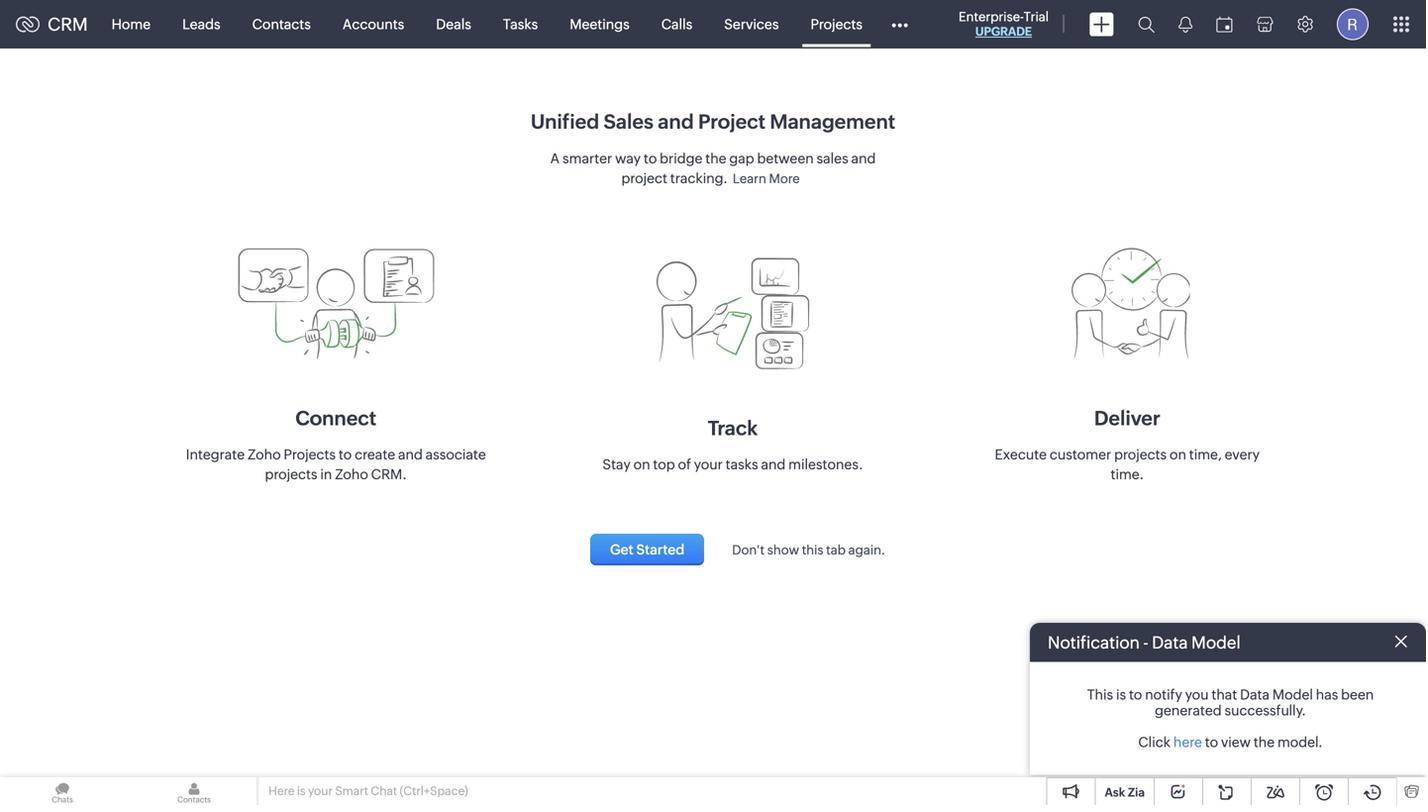 Task type: locate. For each thing, give the bounding box(es) containing it.
1 horizontal spatial zoho
[[335, 467, 368, 483]]

search element
[[1127, 0, 1167, 49]]

projects left other modules field
[[811, 16, 863, 32]]

1 horizontal spatial on
[[1170, 447, 1187, 463]]

1 horizontal spatial data
[[1241, 687, 1270, 703]]

smarter
[[563, 151, 613, 166]]

and up bridge
[[658, 110, 694, 133]]

to left "notify"
[[1129, 687, 1143, 703]]

model inside 'this is to notify you that data model has been generated successfully.'
[[1273, 687, 1314, 703]]

profile element
[[1326, 0, 1381, 48]]

1 vertical spatial model
[[1273, 687, 1314, 703]]

learn
[[733, 171, 767, 186]]

projects
[[1115, 447, 1167, 463], [265, 467, 318, 483]]

projects link
[[795, 0, 879, 48]]

and up the crm.
[[398, 447, 423, 463]]

don't
[[732, 543, 765, 558]]

project
[[698, 110, 766, 133]]

signals element
[[1167, 0, 1205, 49]]

data right that
[[1241, 687, 1270, 703]]

calendar image
[[1217, 16, 1234, 32]]

in
[[320, 467, 332, 483]]

is right here
[[297, 785, 306, 798]]

the right view
[[1254, 735, 1275, 751]]

model up that
[[1192, 633, 1241, 652]]

1 vertical spatial projects
[[265, 467, 318, 483]]

model.
[[1278, 735, 1323, 751]]

projects up in
[[284, 447, 336, 463]]

0 vertical spatial is
[[1117, 687, 1127, 703]]

0 horizontal spatial is
[[297, 785, 306, 798]]

meetings
[[570, 16, 630, 32]]

1 horizontal spatial your
[[694, 457, 723, 473]]

1 vertical spatial data
[[1241, 687, 1270, 703]]

execute customer projects on time, every time.
[[995, 447, 1260, 483]]

0 vertical spatial the
[[706, 151, 727, 166]]

tracking.
[[671, 170, 728, 186]]

1 horizontal spatial the
[[1254, 735, 1275, 751]]

has
[[1317, 687, 1339, 703]]

0 vertical spatial data
[[1152, 633, 1188, 652]]

management
[[770, 110, 896, 133]]

top
[[653, 457, 675, 473]]

view
[[1222, 735, 1251, 751]]

time,
[[1190, 447, 1222, 463]]

to left create
[[339, 447, 352, 463]]

ask zia
[[1105, 786, 1145, 800]]

0 vertical spatial projects
[[811, 16, 863, 32]]

1 horizontal spatial is
[[1117, 687, 1127, 703]]

1 horizontal spatial projects
[[1115, 447, 1167, 463]]

1 horizontal spatial model
[[1273, 687, 1314, 703]]

0 horizontal spatial on
[[634, 457, 651, 473]]

model
[[1192, 633, 1241, 652], [1273, 687, 1314, 703]]

and right sales
[[852, 151, 876, 166]]

zoho
[[248, 447, 281, 463], [335, 467, 368, 483]]

0 vertical spatial your
[[694, 457, 723, 473]]

the
[[706, 151, 727, 166], [1254, 735, 1275, 751]]

to up project
[[644, 151, 657, 166]]

accounts
[[343, 16, 405, 32]]

0 horizontal spatial the
[[706, 151, 727, 166]]

calls
[[662, 16, 693, 32]]

contacts image
[[132, 778, 257, 806]]

to
[[644, 151, 657, 166], [339, 447, 352, 463], [1129, 687, 1143, 703], [1206, 735, 1219, 751]]

your right of
[[694, 457, 723, 473]]

this is to notify you that data model has been generated successfully.
[[1088, 687, 1375, 719]]

1 vertical spatial projects
[[284, 447, 336, 463]]

integrate zoho projects to create and associate projects in zoho crm.
[[186, 447, 486, 483]]

here is your smart chat (ctrl+space)
[[269, 785, 468, 798]]

the left gap
[[706, 151, 727, 166]]

services
[[725, 16, 779, 32]]

again.
[[849, 543, 886, 558]]

to inside the a smarter way to bridge the gap between sales and project tracking.
[[644, 151, 657, 166]]

is
[[1117, 687, 1127, 703], [297, 785, 306, 798]]

on
[[1170, 447, 1187, 463], [634, 457, 651, 473]]

crm link
[[16, 14, 88, 34]]

on left time,
[[1170, 447, 1187, 463]]

tasks
[[503, 16, 538, 32]]

projects up the time.
[[1115, 447, 1167, 463]]

between
[[757, 151, 814, 166]]

you
[[1186, 687, 1209, 703]]

1 horizontal spatial projects
[[811, 16, 863, 32]]

is inside 'this is to notify you that data model has been generated successfully.'
[[1117, 687, 1127, 703]]

milestones.
[[789, 457, 864, 473]]

customer
[[1050, 447, 1112, 463]]

associate
[[426, 447, 486, 463]]

0 vertical spatial projects
[[1115, 447, 1167, 463]]

data right -
[[1152, 633, 1188, 652]]

don't show this tab again. link
[[713, 543, 886, 558]]

on left top on the left of page
[[634, 457, 651, 473]]

zoho right in
[[335, 467, 368, 483]]

create
[[355, 447, 395, 463]]

click here to view the model.
[[1139, 735, 1323, 751]]

your left smart at the left of page
[[308, 785, 333, 798]]

that
[[1212, 687, 1238, 703]]

zoho right integrate
[[248, 447, 281, 463]]

model left has
[[1273, 687, 1314, 703]]

and inside the a smarter way to bridge the gap between sales and project tracking.
[[852, 151, 876, 166]]

enterprise-
[[959, 9, 1024, 24]]

calls link
[[646, 0, 709, 48]]

sales
[[604, 110, 654, 133]]

upgrade
[[976, 25, 1033, 38]]

signals image
[[1179, 16, 1193, 33]]

create menu element
[[1078, 0, 1127, 48]]

is right this
[[1117, 687, 1127, 703]]

stay
[[603, 457, 631, 473]]

0 horizontal spatial projects
[[265, 467, 318, 483]]

0 horizontal spatial your
[[308, 785, 333, 798]]

your
[[694, 457, 723, 473], [308, 785, 333, 798]]

learn more
[[733, 171, 800, 186]]

1 vertical spatial zoho
[[335, 467, 368, 483]]

1 vertical spatial is
[[297, 785, 306, 798]]

leads
[[182, 16, 221, 32]]

0 vertical spatial zoho
[[248, 447, 281, 463]]

time.
[[1111, 467, 1145, 483]]

projects left in
[[265, 467, 318, 483]]

0 horizontal spatial projects
[[284, 447, 336, 463]]

0 vertical spatial model
[[1192, 633, 1241, 652]]

and
[[658, 110, 694, 133], [852, 151, 876, 166], [398, 447, 423, 463], [761, 457, 786, 473]]

meetings link
[[554, 0, 646, 48]]

projects
[[811, 16, 863, 32], [284, 447, 336, 463]]



Task type: describe. For each thing, give the bounding box(es) containing it.
deliver
[[1095, 407, 1161, 430]]

a smarter way to bridge the gap between sales and project tracking.
[[550, 151, 876, 186]]

tasks
[[726, 457, 759, 473]]

don't show this tab again.
[[732, 543, 886, 558]]

Other Modules field
[[879, 8, 921, 40]]

chats image
[[0, 778, 125, 806]]

data inside 'this is to notify you that data model has been generated successfully.'
[[1241, 687, 1270, 703]]

get
[[610, 542, 634, 558]]

and right tasks
[[761, 457, 786, 473]]

here
[[269, 785, 295, 798]]

to inside 'this is to notify you that data model has been generated successfully.'
[[1129, 687, 1143, 703]]

to inside integrate zoho projects to create and associate projects in zoho crm.
[[339, 447, 352, 463]]

notification - data model
[[1048, 633, 1241, 652]]

0 horizontal spatial zoho
[[248, 447, 281, 463]]

smart
[[335, 785, 369, 798]]

home link
[[96, 0, 167, 48]]

get started link
[[590, 534, 705, 566]]

-
[[1144, 633, 1149, 652]]

gap
[[730, 151, 755, 166]]

logo image
[[16, 16, 40, 32]]

bridge
[[660, 151, 703, 166]]

enterprise-trial upgrade
[[959, 9, 1049, 38]]

here link
[[1174, 735, 1203, 751]]

profile image
[[1338, 8, 1369, 40]]

unified sales and project management
[[531, 110, 896, 133]]

1 vertical spatial your
[[308, 785, 333, 798]]

is for this
[[1117, 687, 1127, 703]]

projects inside execute customer projects on time, every time.
[[1115, 447, 1167, 463]]

ask
[[1105, 786, 1126, 800]]

more
[[769, 171, 800, 186]]

tasks link
[[487, 0, 554, 48]]

deals
[[436, 16, 472, 32]]

been
[[1342, 687, 1375, 703]]

to right "here"
[[1206, 735, 1219, 751]]

contacts link
[[236, 0, 327, 48]]

accounts link
[[327, 0, 420, 48]]

leads link
[[167, 0, 236, 48]]

unified
[[531, 110, 600, 133]]

stay on top of your tasks and milestones.
[[603, 457, 864, 473]]

integrate
[[186, 447, 245, 463]]

chat
[[371, 785, 397, 798]]

deals link
[[420, 0, 487, 48]]

connect
[[295, 407, 377, 430]]

notify
[[1146, 687, 1183, 703]]

this
[[802, 543, 824, 558]]

track
[[708, 417, 758, 440]]

here
[[1174, 735, 1203, 751]]

execute
[[995, 447, 1047, 463]]

every
[[1225, 447, 1260, 463]]

projects inside integrate zoho projects to create and associate projects in zoho crm.
[[284, 447, 336, 463]]

started
[[637, 542, 685, 558]]

generated
[[1155, 703, 1222, 719]]

1 vertical spatial the
[[1254, 735, 1275, 751]]

the inside the a smarter way to bridge the gap between sales and project tracking.
[[706, 151, 727, 166]]

this
[[1088, 687, 1114, 703]]

is for here
[[297, 785, 306, 798]]

show
[[768, 543, 800, 558]]

search image
[[1138, 16, 1155, 33]]

of
[[678, 457, 692, 473]]

on inside execute customer projects on time, every time.
[[1170, 447, 1187, 463]]

0 horizontal spatial data
[[1152, 633, 1188, 652]]

and inside integrate zoho projects to create and associate projects in zoho crm.
[[398, 447, 423, 463]]

services link
[[709, 0, 795, 48]]

way
[[615, 151, 641, 166]]

0 horizontal spatial model
[[1192, 633, 1241, 652]]

trial
[[1024, 9, 1049, 24]]

project
[[622, 170, 668, 186]]

projects inside integrate zoho projects to create and associate projects in zoho crm.
[[265, 467, 318, 483]]

create menu image
[[1090, 12, 1115, 36]]

zia
[[1128, 786, 1145, 800]]

contacts
[[252, 16, 311, 32]]

tab
[[827, 543, 846, 558]]

successfully.
[[1225, 703, 1307, 719]]

(ctrl+space)
[[400, 785, 468, 798]]

click
[[1139, 735, 1171, 751]]

learn more link
[[728, 166, 805, 191]]

crm.
[[371, 467, 407, 483]]

get started
[[610, 542, 685, 558]]

a
[[550, 151, 560, 166]]

notification
[[1048, 633, 1140, 652]]

sales
[[817, 151, 849, 166]]

crm
[[48, 14, 88, 34]]

home
[[112, 16, 151, 32]]



Task type: vqa. For each thing, say whether or not it's contained in the screenshot.
Enterprise-
yes



